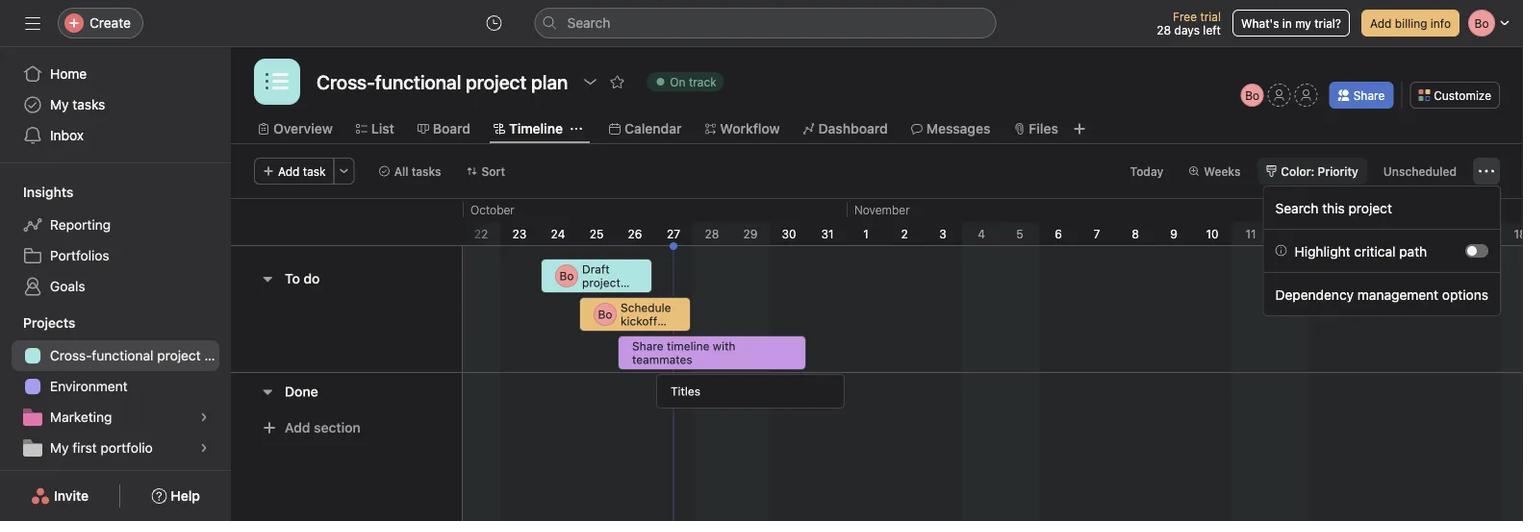 Task type: locate. For each thing, give the bounding box(es) containing it.
project down 25
[[582, 276, 621, 290]]

1 horizontal spatial bo
[[598, 308, 613, 322]]

search inside button
[[567, 15, 611, 31]]

on track
[[670, 75, 717, 89]]

2
[[901, 227, 908, 241]]

28 left days
[[1157, 23, 1172, 37]]

do
[[304, 271, 320, 287]]

my tasks link
[[12, 90, 219, 120]]

bo inside button
[[1246, 89, 1260, 102]]

share down kickoff
[[632, 340, 664, 353]]

1 vertical spatial project
[[582, 276, 621, 290]]

my left first
[[50, 440, 69, 456]]

board link
[[418, 118, 471, 140]]

0 vertical spatial tasks
[[73, 97, 105, 113]]

tasks inside 'global' element
[[73, 97, 105, 113]]

1 horizontal spatial share
[[1354, 89, 1385, 102]]

management
[[1358, 287, 1439, 302]]

1 horizontal spatial more actions image
[[1479, 164, 1495, 179]]

highlight critical path link
[[1264, 234, 1501, 269]]

tasks inside dropdown button
[[412, 165, 441, 178]]

28 inside free trial 28 days left
[[1157, 23, 1172, 37]]

timeline
[[509, 121, 563, 137]]

projects element
[[0, 306, 231, 468]]

track
[[689, 75, 717, 89]]

2 horizontal spatial project
[[1349, 200, 1393, 216]]

0 vertical spatial bo
[[1246, 89, 1260, 102]]

tasks down home
[[73, 97, 105, 113]]

share
[[1354, 89, 1385, 102], [632, 340, 664, 353]]

0 horizontal spatial tasks
[[73, 97, 105, 113]]

task
[[303, 165, 326, 178]]

dependency
[[1276, 287, 1354, 302]]

0 horizontal spatial project
[[157, 348, 201, 364]]

bo down what's
[[1246, 89, 1260, 102]]

functional
[[92, 348, 154, 364]]

workflow link
[[705, 118, 780, 140]]

board
[[433, 121, 471, 137]]

overview
[[273, 121, 333, 137]]

add
[[1371, 16, 1392, 30], [278, 165, 300, 178], [285, 420, 310, 436]]

what's
[[1242, 16, 1280, 30]]

add left billing
[[1371, 16, 1392, 30]]

project for search this project
[[1349, 200, 1393, 216]]

2 my from the top
[[50, 440, 69, 456]]

project
[[1349, 200, 1393, 216], [582, 276, 621, 290], [157, 348, 201, 364]]

color:
[[1282, 165, 1315, 178]]

all tasks
[[394, 165, 441, 178]]

0 horizontal spatial bo
[[560, 270, 574, 283]]

add billing info button
[[1362, 10, 1460, 37]]

on
[[670, 75, 686, 89]]

5
[[1017, 227, 1024, 241]]

marketing
[[50, 410, 112, 425]]

this
[[1323, 200, 1345, 216]]

invite
[[54, 489, 89, 504]]

bo down brief
[[598, 308, 613, 322]]

1 vertical spatial my
[[50, 440, 69, 456]]

search up "show options" image
[[567, 15, 611, 31]]

0 vertical spatial my
[[50, 97, 69, 113]]

titles
[[671, 385, 701, 399]]

teams element
[[0, 468, 231, 522]]

1 vertical spatial bo
[[560, 270, 574, 283]]

27
[[667, 227, 681, 241]]

bo
[[1246, 89, 1260, 102], [560, 270, 574, 283], [598, 308, 613, 322]]

None text field
[[312, 64, 573, 99]]

0 vertical spatial share
[[1354, 89, 1385, 102]]

project left plan at the left
[[157, 348, 201, 364]]

2 vertical spatial project
[[157, 348, 201, 364]]

marketing link
[[12, 402, 219, 433]]

plan
[[205, 348, 231, 364]]

add down done button
[[285, 420, 310, 436]]

2 vertical spatial add
[[285, 420, 310, 436]]

share for share
[[1354, 89, 1385, 102]]

my
[[50, 97, 69, 113], [50, 440, 69, 456]]

search for search
[[567, 15, 611, 31]]

29
[[744, 227, 758, 241]]

share up priority
[[1354, 89, 1385, 102]]

highlight
[[1295, 243, 1351, 259]]

3
[[940, 227, 947, 241]]

1 vertical spatial search
[[1276, 200, 1319, 216]]

search button
[[535, 8, 997, 39]]

0 horizontal spatial search
[[567, 15, 611, 31]]

cross-functional project plan link
[[12, 341, 231, 372]]

cross-
[[50, 348, 92, 364]]

0 horizontal spatial share
[[632, 340, 664, 353]]

portfolios link
[[12, 241, 219, 271]]

1 horizontal spatial search
[[1276, 200, 1319, 216]]

sort button
[[458, 158, 514, 185]]

more actions image up the 17
[[1479, 164, 1495, 179]]

tasks for my tasks
[[73, 97, 105, 113]]

brief
[[582, 290, 607, 303]]

add to starred image
[[610, 74, 625, 90]]

left
[[1204, 23, 1221, 37]]

0 horizontal spatial more actions image
[[338, 166, 350, 177]]

7
[[1094, 227, 1101, 241]]

24
[[551, 227, 565, 241]]

project inside cross-functional project plan link
[[157, 348, 201, 364]]

0 horizontal spatial 28
[[705, 227, 719, 241]]

environment
[[50, 379, 128, 395]]

1 vertical spatial share
[[632, 340, 664, 353]]

add for add billing info
[[1371, 16, 1392, 30]]

files link
[[1014, 118, 1059, 140]]

1 vertical spatial add
[[278, 165, 300, 178]]

customize button
[[1410, 82, 1501, 109]]

my up inbox
[[50, 97, 69, 113]]

to
[[285, 271, 300, 287]]

project inside search this project link
[[1349, 200, 1393, 216]]

0 vertical spatial 28
[[1157, 23, 1172, 37]]

home link
[[12, 59, 219, 90]]

1 horizontal spatial 28
[[1157, 23, 1172, 37]]

project up 14
[[1349, 200, 1393, 216]]

more actions image
[[1479, 164, 1495, 179], [338, 166, 350, 177]]

see details, marketing image
[[198, 412, 210, 424]]

1 horizontal spatial tasks
[[412, 165, 441, 178]]

search up '12'
[[1276, 200, 1319, 216]]

create button
[[58, 8, 143, 39]]

search
[[567, 15, 611, 31], [1276, 200, 1319, 216]]

draft
[[582, 263, 610, 276]]

my tasks
[[50, 97, 105, 113]]

options
[[1443, 287, 1489, 302]]

share inside button
[[1354, 89, 1385, 102]]

trial?
[[1315, 16, 1342, 30]]

share inside "share timeline with teammates"
[[632, 340, 664, 353]]

share button
[[1330, 82, 1394, 109]]

my inside 'global' element
[[50, 97, 69, 113]]

meeting
[[621, 328, 665, 342]]

my inside the projects element
[[50, 440, 69, 456]]

2 horizontal spatial bo
[[1246, 89, 1260, 102]]

add task button
[[254, 158, 335, 185]]

add tab image
[[1072, 121, 1088, 137]]

inbox link
[[12, 120, 219, 151]]

tasks right all
[[412, 165, 441, 178]]

1 my from the top
[[50, 97, 69, 113]]

bo left draft at the left bottom of page
[[560, 270, 574, 283]]

0 vertical spatial search
[[567, 15, 611, 31]]

more actions image right task
[[338, 166, 350, 177]]

bo button
[[1241, 84, 1265, 107]]

calendar link
[[609, 118, 682, 140]]

add section button
[[254, 411, 368, 446]]

add left task
[[278, 165, 300, 178]]

1 vertical spatial tasks
[[412, 165, 441, 178]]

timeline link
[[494, 118, 563, 140]]

0 vertical spatial project
[[1349, 200, 1393, 216]]

insights button
[[0, 183, 74, 202]]

2 vertical spatial bo
[[598, 308, 613, 322]]

bo for draft project brief
[[560, 270, 574, 283]]

28
[[1157, 23, 1172, 37], [705, 227, 719, 241]]

global element
[[0, 47, 231, 163]]

0 vertical spatial add
[[1371, 16, 1392, 30]]

my
[[1296, 16, 1312, 30]]

collapse task list for the section done image
[[260, 385, 275, 400]]

28 left 29
[[705, 227, 719, 241]]



Task type: vqa. For each thing, say whether or not it's contained in the screenshot.
Create
yes



Task type: describe. For each thing, give the bounding box(es) containing it.
31
[[822, 227, 834, 241]]

15
[[1399, 227, 1412, 241]]

in
[[1283, 16, 1293, 30]]

search list box
[[535, 8, 997, 39]]

search this project link
[[1264, 191, 1501, 225]]

environment link
[[12, 372, 219, 402]]

tasks for all tasks
[[412, 165, 441, 178]]

critical
[[1355, 243, 1396, 259]]

done button
[[285, 375, 318, 410]]

draft project brief
[[582, 263, 621, 303]]

calendar
[[625, 121, 682, 137]]

my first portfolio link
[[12, 433, 219, 464]]

add section
[[285, 420, 361, 436]]

portfolios
[[50, 248, 109, 264]]

days
[[1175, 23, 1200, 37]]

tab actions image
[[571, 123, 582, 135]]

help
[[171, 489, 200, 504]]

all tasks button
[[370, 158, 450, 185]]

overview link
[[258, 118, 333, 140]]

schedule
[[621, 301, 671, 315]]

unscheduled
[[1384, 165, 1457, 178]]

unscheduled button
[[1375, 158, 1466, 185]]

what's in my trial?
[[1242, 16, 1342, 30]]

october
[[471, 203, 515, 217]]

1 horizontal spatial project
[[582, 276, 621, 290]]

share for share timeline with teammates
[[632, 340, 664, 353]]

color: priority button
[[1257, 158, 1368, 185]]

priority
[[1318, 165, 1359, 178]]

path
[[1400, 243, 1428, 259]]

26
[[628, 227, 642, 241]]

dependency management options
[[1276, 287, 1489, 302]]

1 vertical spatial 28
[[705, 227, 719, 241]]

project for cross-functional project plan
[[157, 348, 201, 364]]

today button
[[1122, 158, 1173, 185]]

invite button
[[18, 479, 101, 514]]

free
[[1173, 10, 1197, 23]]

list image
[[266, 70, 289, 93]]

on track button
[[638, 68, 733, 95]]

done
[[285, 384, 318, 400]]

dependency management options link
[[1264, 277, 1501, 312]]

what's in my trial? button
[[1233, 10, 1350, 37]]

25
[[590, 227, 604, 241]]

workflow
[[720, 121, 780, 137]]

messages link
[[911, 118, 991, 140]]

inbox
[[50, 128, 84, 143]]

reporting
[[50, 217, 111, 233]]

add for add section
[[285, 420, 310, 436]]

9
[[1171, 227, 1178, 241]]

help button
[[139, 479, 213, 514]]

12
[[1284, 227, 1296, 241]]

1
[[864, 227, 869, 241]]

see details, my first portfolio image
[[198, 443, 210, 454]]

4
[[978, 227, 986, 241]]

portfolio
[[101, 440, 153, 456]]

dashboard link
[[803, 118, 888, 140]]

kickoff
[[621, 315, 658, 328]]

messages
[[927, 121, 991, 137]]

billing
[[1396, 16, 1428, 30]]

11
[[1246, 227, 1257, 241]]

files
[[1029, 121, 1059, 137]]

projects
[[23, 315, 75, 331]]

hide sidebar image
[[25, 15, 40, 31]]

reporting link
[[12, 210, 219, 241]]

add billing info
[[1371, 16, 1452, 30]]

insights element
[[0, 175, 231, 306]]

customize
[[1435, 89, 1492, 102]]

collapse task list for the section to do image
[[260, 271, 275, 287]]

schedule kickoff meeting
[[621, 301, 671, 342]]

my for my first portfolio
[[50, 440, 69, 456]]

bo for schedule kickoff meeting
[[598, 308, 613, 322]]

cross-functional project plan
[[50, 348, 231, 364]]

my first portfolio
[[50, 440, 153, 456]]

trial
[[1201, 10, 1221, 23]]

goals link
[[12, 271, 219, 302]]

show options image
[[583, 74, 598, 90]]

6
[[1055, 227, 1063, 241]]

search this project
[[1276, 200, 1393, 216]]

timeline
[[667, 340, 710, 353]]

highlight critical path
[[1295, 243, 1428, 259]]

to do button
[[285, 262, 320, 296]]

my for my tasks
[[50, 97, 69, 113]]

home
[[50, 66, 87, 82]]

weeks
[[1204, 165, 1241, 178]]

history image
[[487, 15, 502, 31]]

share timeline with teammates
[[632, 340, 736, 367]]

add task
[[278, 165, 326, 178]]

search for search this project
[[1276, 200, 1319, 216]]

info
[[1431, 16, 1452, 30]]

goals
[[50, 279, 85, 295]]

create
[[90, 15, 131, 31]]

8
[[1132, 227, 1140, 241]]

23
[[513, 227, 527, 241]]

add for add task
[[278, 165, 300, 178]]

to do
[[285, 271, 320, 287]]

14
[[1360, 227, 1373, 241]]



